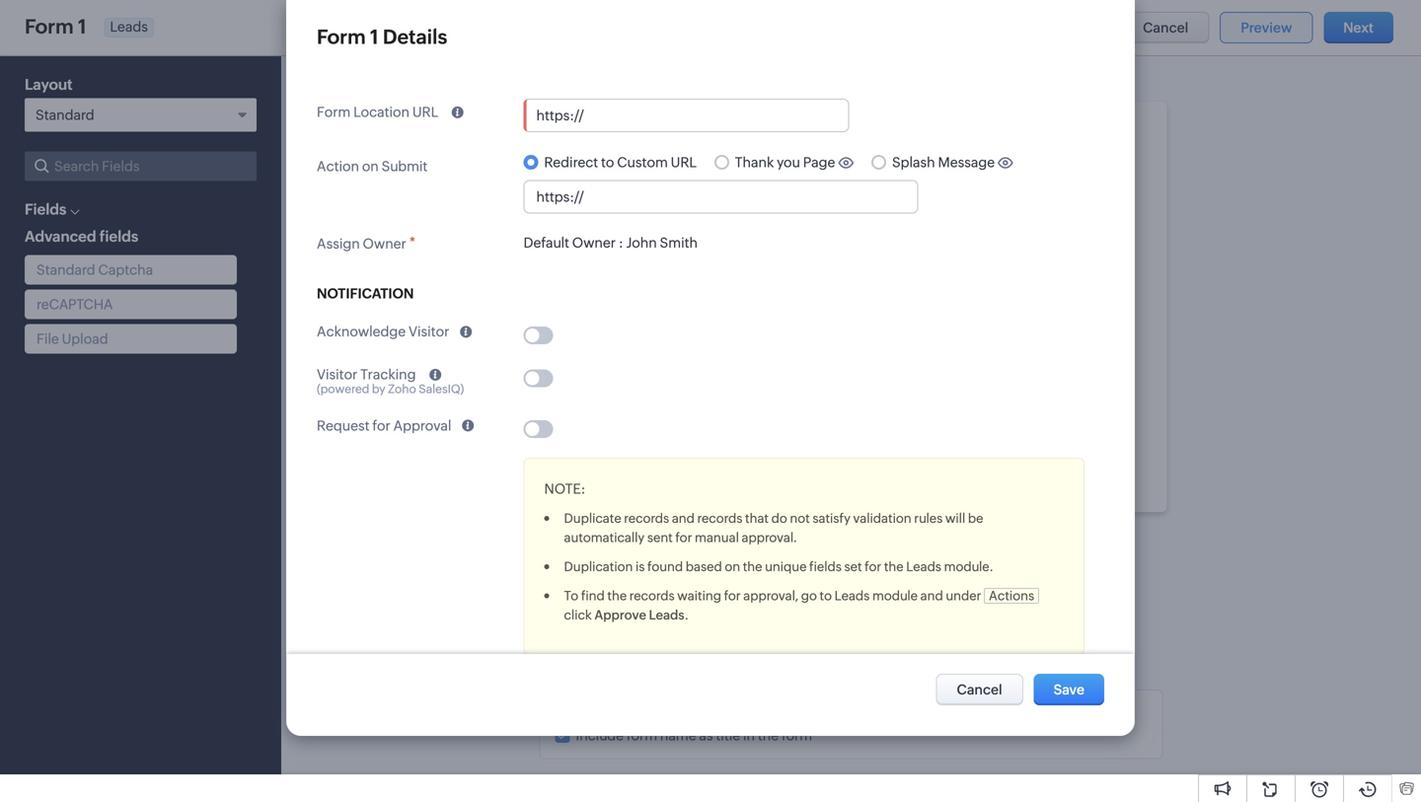 Task type: locate. For each thing, give the bounding box(es) containing it.
sms
[[126, 323, 155, 339]]

module.
[[944, 560, 994, 575]]

redirect to custom url
[[544, 154, 697, 170]]

home
[[111, 16, 150, 32]]

0 horizontal spatial cancel
[[957, 682, 1003, 698]]

form left location
[[317, 104, 351, 120]]

notification
[[317, 286, 414, 302], [47, 323, 123, 339]]

and up sent
[[672, 511, 695, 526]]

0 vertical spatial visitor
[[409, 324, 449, 340]]

response
[[450, 77, 517, 94]]

duplicate records and records that do not satisfy validation rules will be automatically sent for manual approval.
[[564, 511, 984, 546]]

form 1 details
[[317, 26, 447, 48]]

name
[[660, 728, 696, 744]]

rules
[[520, 77, 558, 94]]

1 horizontal spatial cancel
[[1143, 20, 1189, 36]]

0 horizontal spatial *
[[409, 234, 416, 250]]

1 horizontal spatial *
[[632, 233, 637, 246]]

visitor
[[409, 324, 449, 340], [317, 367, 358, 382]]

leads down waiting
[[649, 608, 685, 623]]

on right based
[[725, 560, 740, 575]]

notification inside notification sms link
[[47, 323, 123, 339]]

not
[[790, 511, 810, 526]]

john
[[626, 235, 657, 251]]

to up first name
[[601, 154, 614, 170]]

* right assign
[[409, 234, 416, 250]]

records inside to find the records waiting for approval, go to leads module and under actions click approve leads .
[[630, 589, 675, 604]]

owner inside assign owner *
[[363, 236, 406, 251]]

notification down email link
[[47, 323, 123, 339]]

1 horizontal spatial to
[[820, 589, 832, 604]]

0 horizontal spatial notification
[[47, 323, 123, 339]]

thank
[[735, 154, 774, 170]]

by
[[372, 382, 385, 396]]

1 vertical spatial notification
[[47, 323, 123, 339]]

1 horizontal spatial and
[[921, 589, 943, 604]]

to
[[564, 589, 579, 604]]

owner
[[572, 235, 616, 251], [363, 236, 406, 251]]

0 horizontal spatial url
[[412, 104, 438, 120]]

* right :
[[632, 233, 637, 246]]

0 vertical spatial and
[[672, 511, 695, 526]]

approval.
[[742, 531, 797, 546]]

2 owner from the left
[[363, 236, 406, 251]]

first name
[[575, 186, 633, 199]]

1 vertical spatial visitor
[[317, 367, 358, 382]]

1 vertical spatial and
[[921, 589, 943, 604]]

assign owner *
[[317, 234, 416, 251]]

acknowledge
[[317, 324, 406, 340]]

thank you page
[[735, 154, 835, 170]]

1 horizontal spatial cancel button
[[1122, 12, 1210, 43]]

in
[[743, 728, 755, 744]]

title
[[716, 728, 741, 744]]

form right in
[[782, 728, 812, 744]]

1 vertical spatial form
[[317, 104, 351, 120]]

1 vertical spatial url
[[671, 154, 697, 170]]

setup
[[20, 86, 76, 109]]

1 horizontal spatial visitor
[[409, 324, 449, 340]]

actions
[[989, 589, 1035, 604]]

0 vertical spatial name
[[601, 186, 633, 199]]

:
[[619, 235, 623, 251]]

Enter URL text field
[[525, 181, 870, 213]]

1 vertical spatial cancel button
[[936, 674, 1023, 706]]

sent
[[647, 531, 673, 546]]

1 horizontal spatial notification
[[317, 286, 414, 302]]

0 vertical spatial on
[[362, 158, 379, 174]]

visitor up salesiq)
[[409, 324, 449, 340]]

deals link
[[419, 0, 486, 48]]

0 vertical spatial form
[[317, 26, 366, 48]]

form
[[317, 26, 366, 48], [317, 104, 351, 120]]

1 vertical spatial cancel
[[957, 682, 1003, 698]]

based
[[686, 560, 722, 575]]

the up approve
[[607, 589, 627, 604]]

satisfy
[[813, 511, 851, 526]]

records
[[624, 511, 669, 526], [697, 511, 743, 526], [630, 589, 675, 604]]

the left unique
[[743, 560, 762, 575]]

name right last
[[601, 233, 632, 246]]

accounts link
[[326, 0, 419, 48]]

0 vertical spatial notification
[[317, 286, 414, 302]]

approval,
[[744, 589, 799, 604]]

save
[[1054, 682, 1085, 698]]

1 owner from the left
[[572, 235, 616, 251]]

you
[[777, 154, 800, 170]]

1
[[370, 26, 379, 48]]

on right action on the left top of the page
[[362, 158, 379, 174]]

0 vertical spatial cancel button
[[1122, 12, 1210, 43]]

the right in
[[758, 728, 779, 744]]

name down redirect to custom url
[[601, 186, 633, 199]]

leads
[[110, 19, 148, 35], [906, 560, 942, 575], [835, 589, 870, 604], [649, 608, 685, 623]]

message
[[938, 154, 995, 170]]

0 horizontal spatial form
[[627, 728, 657, 744]]

0 horizontal spatial to
[[601, 154, 614, 170]]

* for assign owner *
[[409, 234, 416, 250]]

0 vertical spatial to
[[601, 154, 614, 170]]

last
[[575, 233, 597, 246]]

accounts
[[341, 16, 403, 32]]

0 horizontal spatial owner
[[363, 236, 406, 251]]

owner left :
[[572, 235, 616, 251]]

preview button
[[1220, 12, 1313, 43]]

form
[[627, 728, 657, 744], [782, 728, 812, 744]]

notification sms
[[47, 323, 155, 339]]

is
[[636, 560, 645, 575]]

1 horizontal spatial on
[[725, 560, 740, 575]]

duplicate
[[564, 511, 622, 526]]

1 form from the top
[[317, 26, 366, 48]]

rules
[[914, 511, 943, 526]]

found
[[648, 560, 683, 575]]

to inside to find the records waiting for approval, go to leads module and under actions click approve leads .
[[820, 589, 832, 604]]

None text field
[[525, 100, 848, 131]]

2 form from the left
[[782, 728, 812, 744]]

1 horizontal spatial owner
[[572, 235, 616, 251]]

records up manual
[[697, 511, 743, 526]]

1 vertical spatial to
[[820, 589, 832, 604]]

auto-response rules list
[[287, 64, 575, 107]]

note:
[[544, 481, 586, 497]]

1 vertical spatial on
[[725, 560, 740, 575]]

1 horizontal spatial form
[[782, 728, 812, 744]]

waiting
[[677, 589, 722, 604]]

2 form from the top
[[317, 104, 351, 120]]

for right waiting
[[724, 589, 741, 604]]

visitor left by
[[317, 367, 358, 382]]

notification up the acknowledge
[[317, 286, 414, 302]]

form left name in the left of the page
[[627, 728, 657, 744]]

* inside assign owner *
[[409, 234, 416, 250]]

for
[[373, 418, 391, 434], [676, 531, 692, 546], [865, 560, 882, 575], [724, 589, 741, 604]]

0 vertical spatial cancel
[[1143, 20, 1189, 36]]

and left under
[[921, 589, 943, 604]]

0 horizontal spatial and
[[672, 511, 695, 526]]

and inside duplicate records and records that do not satisfy validation rules will be automatically sent for manual approval.
[[672, 511, 695, 526]]

leads right crm
[[110, 19, 148, 35]]

(powered
[[317, 382, 370, 396]]

url
[[412, 104, 438, 120], [671, 154, 697, 170]]

1 vertical spatial name
[[601, 233, 632, 246]]

cancel
[[1143, 20, 1189, 36], [957, 682, 1003, 698]]

to
[[601, 154, 614, 170], [820, 589, 832, 604]]

to right go
[[820, 589, 832, 604]]

leads down set
[[835, 589, 870, 604]]

duplication is found based on the unique fields set for the leads module.
[[564, 560, 994, 575]]

that
[[745, 511, 769, 526]]

form left 1
[[317, 26, 366, 48]]

owner right assign
[[363, 236, 406, 251]]

url up enter url text field
[[671, 154, 697, 170]]

form location url
[[317, 104, 438, 120]]

records down is
[[630, 589, 675, 604]]

tracking
[[360, 367, 416, 382]]

name
[[601, 186, 633, 199], [601, 233, 632, 246]]

for right sent
[[676, 531, 692, 546]]

notification for notification sms
[[47, 323, 123, 339]]

auto-
[[412, 77, 450, 94]]

the
[[743, 560, 762, 575], [884, 560, 904, 575], [607, 589, 627, 604], [758, 728, 779, 744]]

on
[[362, 158, 379, 174], [725, 560, 740, 575]]

fields
[[25, 201, 66, 218]]

url down auto-
[[412, 104, 438, 120]]

reset
[[883, 456, 919, 472]]

next
[[1344, 20, 1374, 36]]



Task type: vqa. For each thing, say whether or not it's contained in the screenshot.
the leftmost *
yes



Task type: describe. For each thing, give the bounding box(es) containing it.
visitor tracking
[[317, 367, 416, 382]]

notification for notification
[[317, 286, 414, 302]]

for down by
[[373, 418, 391, 434]]

unique
[[765, 560, 807, 575]]

for right set
[[865, 560, 882, 575]]

channels region
[[0, 282, 257, 413]]

Enter Form Name text field
[[25, 15, 96, 38]]

owner for :
[[572, 235, 616, 251]]

captcha
[[98, 262, 153, 278]]

automatically
[[564, 531, 645, 546]]

page
[[803, 154, 835, 170]]

manual
[[695, 531, 739, 546]]

Search Fields text field
[[25, 152, 257, 181]]

records for the
[[630, 589, 675, 604]]

records up sent
[[624, 511, 669, 526]]

1 form from the left
[[627, 728, 657, 744]]

cancel for rightmost cancel button
[[1143, 20, 1189, 36]]

validation
[[853, 511, 912, 526]]

name for first name
[[601, 186, 633, 199]]

approval
[[393, 418, 452, 434]]

save button
[[1034, 674, 1105, 706]]

next button
[[1324, 12, 1394, 43]]

reset button
[[862, 448, 940, 480]]

to find the records waiting for approval, go to leads module and under actions click approve leads .
[[564, 589, 1035, 623]]

acknowledge visitor
[[317, 324, 449, 340]]

(powered by zoho salesiq)
[[317, 382, 464, 396]]

form for form 1 details
[[317, 26, 366, 48]]

duplication
[[564, 560, 633, 575]]

crm
[[47, 14, 87, 34]]

standard
[[37, 262, 95, 278]]

preview
[[1241, 20, 1293, 36]]

.
[[685, 608, 689, 623]]

owner for *
[[363, 236, 406, 251]]

module
[[873, 589, 918, 604]]

under
[[946, 589, 982, 604]]

click
[[564, 608, 592, 623]]

find
[[581, 589, 605, 604]]

email link
[[47, 288, 83, 308]]

cancel for leftmost cancel button
[[957, 682, 1003, 698]]

the up module
[[884, 560, 904, 575]]

redirect
[[544, 154, 598, 170]]

home link
[[95, 0, 166, 48]]

channels button
[[0, 245, 257, 282]]

as
[[699, 728, 713, 744]]

will
[[946, 511, 966, 526]]

zoho
[[388, 382, 416, 396]]

submit
[[382, 158, 428, 174]]

leads up module
[[906, 560, 942, 575]]

smith
[[660, 235, 698, 251]]

the inside to find the records waiting for approval, go to leads module and under actions click approve leads .
[[607, 589, 627, 604]]

be
[[968, 511, 984, 526]]

email
[[47, 290, 83, 306]]

assign
[[317, 236, 360, 251]]

1 horizontal spatial url
[[671, 154, 697, 170]]

default owner : john smith
[[524, 235, 698, 251]]

layout
[[25, 76, 73, 93]]

approve
[[595, 608, 646, 623]]

request for approval
[[317, 418, 452, 434]]

crm link
[[16, 14, 87, 34]]

standard captcha
[[37, 262, 153, 278]]

and inside to find the records waiting for approval, go to leads module and under actions click approve leads .
[[921, 589, 943, 604]]

* for last name *
[[632, 233, 637, 246]]

splash
[[892, 154, 935, 170]]

logo image
[[16, 16, 39, 32]]

location
[[353, 104, 410, 120]]

custom
[[617, 154, 668, 170]]

records for and
[[697, 511, 743, 526]]

include form name as title in the form
[[576, 728, 812, 744]]

do
[[772, 511, 787, 526]]

action on submit
[[317, 158, 428, 174]]

form for form location url
[[317, 104, 351, 120]]

action
[[317, 158, 359, 174]]

channels
[[33, 257, 94, 272]]

salesiq)
[[419, 382, 464, 396]]

0 horizontal spatial cancel button
[[936, 674, 1023, 706]]

details
[[383, 26, 447, 48]]

0 vertical spatial url
[[412, 104, 438, 120]]

last name *
[[575, 233, 637, 246]]

for inside to find the records waiting for approval, go to leads module and under actions click approve leads .
[[724, 589, 741, 604]]

name for last name *
[[601, 233, 632, 246]]

0 horizontal spatial on
[[362, 158, 379, 174]]

for inside duplicate records and records that do not satisfy validation rules will be automatically sent for manual approval.
[[676, 531, 692, 546]]

notification sms link
[[47, 321, 155, 341]]

0 horizontal spatial visitor
[[317, 367, 358, 382]]

deals
[[435, 16, 470, 32]]

auto-response rules
[[412, 77, 558, 94]]

fields
[[809, 560, 842, 575]]

contacts
[[251, 16, 310, 32]]

splash message
[[892, 154, 995, 170]]

contacts link
[[236, 0, 326, 48]]



